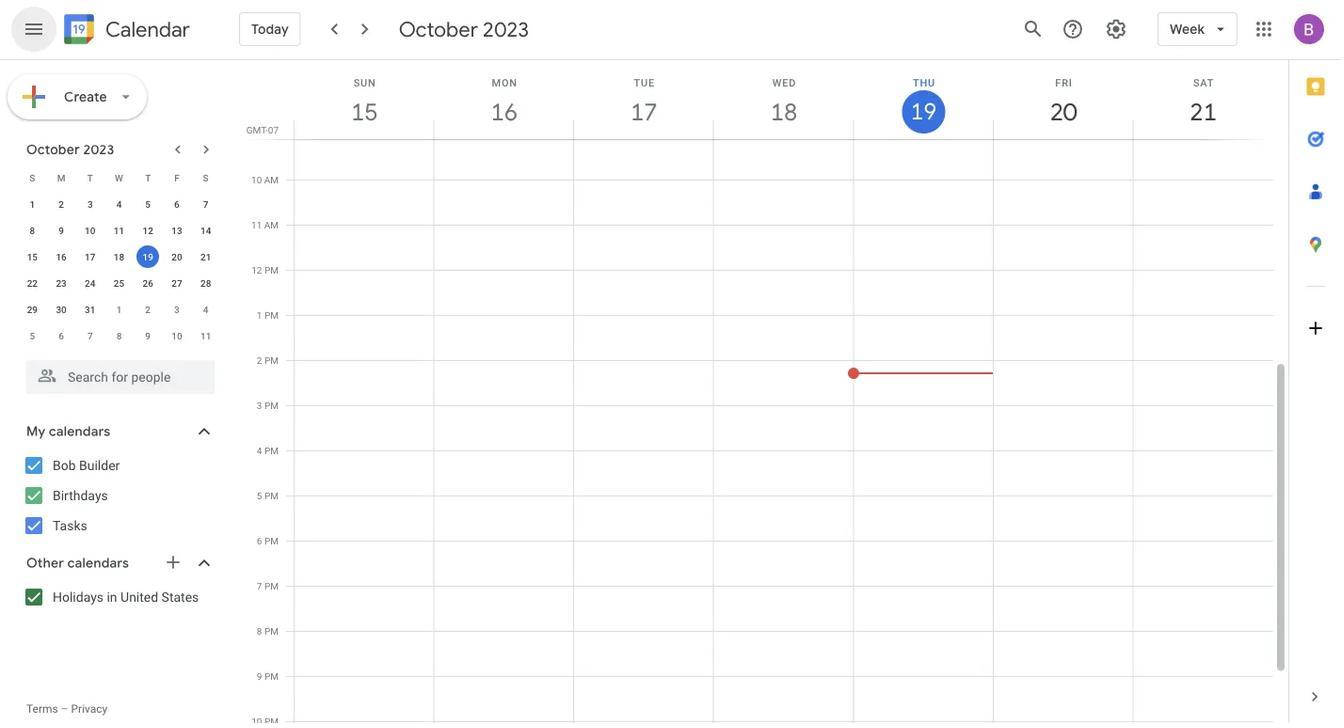 Task type: vqa. For each thing, say whether or not it's contained in the screenshot.


Task type: describe. For each thing, give the bounding box(es) containing it.
16 inside "element"
[[56, 251, 67, 263]]

13 element
[[166, 219, 188, 242]]

0 horizontal spatial 2023
[[83, 141, 114, 158]]

Search for people text field
[[38, 361, 203, 394]]

18 inside wed 18
[[769, 96, 796, 128]]

–
[[61, 703, 68, 716]]

26
[[143, 278, 153, 289]]

1 for november 1 element
[[116, 304, 122, 315]]

fri
[[1056, 77, 1073, 88]]

28
[[200, 278, 211, 289]]

11 for 11 element
[[114, 225, 124, 236]]

am for 10 am
[[264, 174, 279, 185]]

main drawer image
[[23, 18, 45, 40]]

19, today element
[[137, 246, 159, 268]]

0 vertical spatial october 2023
[[399, 16, 529, 42]]

tasks
[[53, 518, 87, 534]]

10 for 10 "element"
[[85, 225, 96, 236]]

29
[[27, 304, 38, 315]]

3 for november 3 element
[[174, 304, 180, 315]]

15 inside column header
[[350, 96, 377, 128]]

26 element
[[137, 272, 159, 295]]

week button
[[1158, 7, 1238, 52]]

row containing 29
[[18, 297, 220, 323]]

19 cell
[[134, 244, 162, 270]]

9 for 9 pm
[[257, 671, 262, 683]]

calendars for other calendars
[[67, 555, 129, 572]]

17 inside the "october 2023" grid
[[85, 251, 96, 263]]

6 pm
[[257, 536, 279, 547]]

my calendars
[[26, 424, 110, 441]]

gmt-
[[246, 124, 268, 136]]

november 7 element
[[79, 325, 101, 347]]

7 for 7 pm
[[257, 581, 262, 592]]

2 for november 2 element
[[145, 304, 151, 315]]

row containing s
[[18, 165, 220, 191]]

fri 20
[[1049, 77, 1076, 128]]

november 10 element
[[166, 325, 188, 347]]

1 pm
[[257, 310, 279, 321]]

november 3 element
[[166, 298, 188, 321]]

22 element
[[21, 272, 44, 295]]

24 element
[[79, 272, 101, 295]]

calendar element
[[60, 10, 190, 52]]

10 am
[[251, 174, 279, 185]]

3 pm
[[257, 400, 279, 411]]

today button
[[239, 7, 301, 52]]

23
[[56, 278, 67, 289]]

15 link
[[343, 90, 386, 134]]

20 link
[[1042, 90, 1086, 134]]

31
[[85, 304, 96, 315]]

my calendars button
[[4, 417, 233, 447]]

14 element
[[195, 219, 217, 242]]

november 8 element
[[108, 325, 130, 347]]

0 vertical spatial 3
[[87, 199, 93, 210]]

0 horizontal spatial 1
[[30, 199, 35, 210]]

november 1 element
[[108, 298, 130, 321]]

bob
[[53, 458, 76, 474]]

13
[[172, 225, 182, 236]]

calendars for my calendars
[[49, 424, 110, 441]]

sat
[[1194, 77, 1215, 88]]

terms link
[[26, 703, 58, 716]]

11 for the november 11 element on the top left of the page
[[200, 330, 211, 342]]

19 link
[[902, 90, 946, 134]]

f
[[174, 172, 179, 184]]

4 for november 4 element
[[203, 304, 208, 315]]

thu 19
[[910, 77, 936, 127]]

mon
[[492, 77, 518, 88]]

18 column header
[[713, 60, 854, 139]]

16 link
[[483, 90, 526, 134]]

8 for 8 pm
[[257, 626, 262, 637]]

1 horizontal spatial october
[[399, 16, 478, 42]]

19 inside cell
[[143, 251, 153, 263]]

support image
[[1062, 18, 1085, 40]]

row containing 8
[[18, 217, 220, 244]]

terms – privacy
[[26, 703, 108, 716]]

20 inside grid
[[172, 251, 182, 263]]

0 vertical spatial 4
[[116, 199, 122, 210]]

10 for november 10 element
[[172, 330, 182, 342]]

16 element
[[50, 246, 73, 268]]

6 for 6 pm
[[257, 536, 262, 547]]

2 s from the left
[[203, 172, 209, 184]]

create button
[[8, 74, 147, 120]]

pm for 4 pm
[[264, 445, 279, 457]]

my
[[26, 424, 46, 441]]

0 horizontal spatial october
[[26, 141, 80, 158]]

21 inside the "october 2023" grid
[[200, 251, 211, 263]]

in
[[107, 590, 117, 605]]

other calendars button
[[4, 549, 233, 579]]

28 element
[[195, 272, 217, 295]]

holidays in united states
[[53, 590, 199, 605]]

29 element
[[21, 298, 44, 321]]

21 link
[[1182, 90, 1225, 134]]

holidays
[[53, 590, 104, 605]]

create
[[64, 88, 107, 105]]

5 for 5 pm
[[257, 490, 262, 502]]

sun
[[354, 77, 376, 88]]

18 link
[[763, 90, 806, 134]]

sat 21
[[1189, 77, 1216, 128]]

1 horizontal spatial 2023
[[483, 16, 529, 42]]

0 horizontal spatial 2
[[59, 199, 64, 210]]

pm for 2 pm
[[264, 355, 279, 366]]

21 element
[[195, 246, 217, 268]]

9 pm
[[257, 671, 279, 683]]

4 pm
[[257, 445, 279, 457]]

pm for 12 pm
[[264, 265, 279, 276]]

17 inside column header
[[630, 96, 657, 128]]

builder
[[79, 458, 120, 474]]

12 pm
[[252, 265, 279, 276]]

pm for 9 pm
[[264, 671, 279, 683]]

november 6 element
[[50, 325, 73, 347]]

today
[[251, 21, 289, 38]]

november 11 element
[[195, 325, 217, 347]]

add other calendars image
[[164, 554, 183, 572]]

8 pm
[[257, 626, 279, 637]]

gmt-07
[[246, 124, 279, 136]]

25
[[114, 278, 124, 289]]

17 element
[[79, 246, 101, 268]]

12 for 12
[[143, 225, 153, 236]]

18 element
[[108, 246, 130, 268]]

20 inside column header
[[1049, 96, 1076, 128]]

17 link
[[623, 90, 666, 134]]

calendar
[[105, 16, 190, 43]]



Task type: locate. For each thing, give the bounding box(es) containing it.
m
[[57, 172, 65, 184]]

7
[[203, 199, 208, 210], [87, 330, 93, 342], [257, 581, 262, 592]]

9 down 8 pm
[[257, 671, 262, 683]]

pm up '3 pm'
[[264, 355, 279, 366]]

20
[[1049, 96, 1076, 128], [172, 251, 182, 263]]

5 up 12 element
[[145, 199, 151, 210]]

27
[[172, 278, 182, 289]]

15
[[350, 96, 377, 128], [27, 251, 38, 263]]

2023 up mon on the top of the page
[[483, 16, 529, 42]]

0 vertical spatial 15
[[350, 96, 377, 128]]

1 vertical spatial 19
[[143, 251, 153, 263]]

8 pm from the top
[[264, 581, 279, 592]]

16
[[490, 96, 517, 128], [56, 251, 67, 263]]

october
[[399, 16, 478, 42], [26, 141, 80, 158]]

october 2023 up m
[[26, 141, 114, 158]]

18
[[769, 96, 796, 128], [114, 251, 124, 263]]

calendars up 'in'
[[67, 555, 129, 572]]

row up the 25 'element'
[[18, 244, 220, 270]]

18 up 25
[[114, 251, 124, 263]]

calendars inside dropdown button
[[49, 424, 110, 441]]

12 inside the "october 2023" grid
[[143, 225, 153, 236]]

17 down 'tue'
[[630, 96, 657, 128]]

1 up 15 element
[[30, 199, 35, 210]]

pm up 2 pm
[[264, 310, 279, 321]]

3 up 4 pm
[[257, 400, 262, 411]]

0 vertical spatial 19
[[910, 97, 936, 127]]

10
[[251, 174, 262, 185], [85, 225, 96, 236], [172, 330, 182, 342]]

21
[[1189, 96, 1216, 128], [200, 251, 211, 263]]

calendar heading
[[102, 16, 190, 43]]

1 horizontal spatial 12
[[252, 265, 262, 276]]

10 up 17 element
[[85, 225, 96, 236]]

s right f
[[203, 172, 209, 184]]

0 vertical spatial 20
[[1049, 96, 1076, 128]]

1 s from the left
[[29, 172, 35, 184]]

0 vertical spatial october
[[399, 16, 478, 42]]

6 for "november 6" element
[[59, 330, 64, 342]]

am down 9 am
[[264, 174, 279, 185]]

6 down 30 element
[[59, 330, 64, 342]]

6 row from the top
[[18, 297, 220, 323]]

1 for 1 pm
[[257, 310, 262, 321]]

1 vertical spatial 16
[[56, 251, 67, 263]]

7 pm from the top
[[264, 536, 279, 547]]

2 horizontal spatial 7
[[257, 581, 262, 592]]

0 horizontal spatial 18
[[114, 251, 124, 263]]

pm up 4 pm
[[264, 400, 279, 411]]

7 row from the top
[[18, 323, 220, 349]]

1
[[30, 199, 35, 210], [116, 304, 122, 315], [257, 310, 262, 321]]

10 down november 3 element
[[172, 330, 182, 342]]

t left f
[[145, 172, 151, 184]]

am for 11 am
[[264, 219, 279, 231]]

10 inside 10 "element"
[[85, 225, 96, 236]]

2 pm
[[257, 355, 279, 366]]

2 horizontal spatial 8
[[257, 626, 262, 637]]

privacy
[[71, 703, 108, 716]]

row
[[18, 165, 220, 191], [18, 191, 220, 217], [18, 217, 220, 244], [18, 244, 220, 270], [18, 270, 220, 297], [18, 297, 220, 323], [18, 323, 220, 349]]

7 up 8 pm
[[257, 581, 262, 592]]

1 vertical spatial october 2023
[[26, 141, 114, 158]]

3 pm from the top
[[264, 355, 279, 366]]

2 vertical spatial 3
[[257, 400, 262, 411]]

12 up 19, today element
[[143, 225, 153, 236]]

9 up 16 "element"
[[59, 225, 64, 236]]

row up november 1 element
[[18, 270, 220, 297]]

1 horizontal spatial october 2023
[[399, 16, 529, 42]]

2 t from the left
[[145, 172, 151, 184]]

1 vertical spatial 10
[[85, 225, 96, 236]]

8 for november 8 element
[[116, 330, 122, 342]]

0 horizontal spatial 6
[[59, 330, 64, 342]]

0 horizontal spatial 3
[[87, 199, 93, 210]]

10 element
[[79, 219, 101, 242]]

18 down wed
[[769, 96, 796, 128]]

5 row from the top
[[18, 270, 220, 297]]

pm for 3 pm
[[264, 400, 279, 411]]

2 vertical spatial am
[[264, 219, 279, 231]]

tab list
[[1290, 60, 1341, 671]]

0 horizontal spatial 20
[[172, 251, 182, 263]]

2023
[[483, 16, 529, 42], [83, 141, 114, 158]]

6 up 7 pm
[[257, 536, 262, 547]]

1 vertical spatial 8
[[116, 330, 122, 342]]

november 5 element
[[21, 325, 44, 347]]

1 horizontal spatial 6
[[174, 199, 180, 210]]

5 pm
[[257, 490, 279, 502]]

october 2023 up mon on the top of the page
[[399, 16, 529, 42]]

3 up 10 "element"
[[87, 199, 93, 210]]

1 horizontal spatial 21
[[1189, 96, 1216, 128]]

8 up 15 element
[[30, 225, 35, 236]]

7 for the 'november 7' element
[[87, 330, 93, 342]]

2 horizontal spatial 4
[[257, 445, 262, 457]]

other calendars
[[26, 555, 129, 572]]

3 am from the top
[[264, 219, 279, 231]]

my calendars list
[[4, 451, 233, 541]]

0 vertical spatial 18
[[769, 96, 796, 128]]

0 horizontal spatial 15
[[27, 251, 38, 263]]

19 column header
[[853, 60, 994, 139]]

9 down november 2 element
[[145, 330, 151, 342]]

1 vertical spatial 12
[[252, 265, 262, 276]]

0 vertical spatial 16
[[490, 96, 517, 128]]

tue
[[634, 77, 655, 88]]

november 9 element
[[137, 325, 159, 347]]

3 for 3 pm
[[257, 400, 262, 411]]

6
[[174, 199, 180, 210], [59, 330, 64, 342], [257, 536, 262, 547]]

16 down mon on the top of the page
[[490, 96, 517, 128]]

pm for 8 pm
[[264, 626, 279, 637]]

tue 17
[[630, 77, 657, 128]]

pm
[[264, 265, 279, 276], [264, 310, 279, 321], [264, 355, 279, 366], [264, 400, 279, 411], [264, 445, 279, 457], [264, 490, 279, 502], [264, 536, 279, 547], [264, 581, 279, 592], [264, 626, 279, 637], [264, 671, 279, 683]]

2 horizontal spatial 2
[[257, 355, 262, 366]]

10 inside november 10 element
[[172, 330, 182, 342]]

grid
[[241, 60, 1289, 725]]

None search field
[[0, 353, 233, 394]]

2 horizontal spatial 10
[[251, 174, 262, 185]]

1 horizontal spatial 18
[[769, 96, 796, 128]]

7 pm
[[257, 581, 279, 592]]

4 for 4 pm
[[257, 445, 262, 457]]

november 2 element
[[137, 298, 159, 321]]

11 up 18 element
[[114, 225, 124, 236]]

1 am from the top
[[264, 129, 279, 140]]

0 horizontal spatial 16
[[56, 251, 67, 263]]

19
[[910, 97, 936, 127], [143, 251, 153, 263]]

4 up the november 11 element on the top left of the page
[[203, 304, 208, 315]]

1 row from the top
[[18, 165, 220, 191]]

pm for 1 pm
[[264, 310, 279, 321]]

0 horizontal spatial 4
[[116, 199, 122, 210]]

9 for november 9 element
[[145, 330, 151, 342]]

2 horizontal spatial 11
[[251, 219, 262, 231]]

t
[[87, 172, 93, 184], [145, 172, 151, 184]]

4 up 11 element
[[116, 199, 122, 210]]

1 horizontal spatial 3
[[174, 304, 180, 315]]

0 vertical spatial 8
[[30, 225, 35, 236]]

2 vertical spatial 8
[[257, 626, 262, 637]]

row up november 8 element
[[18, 297, 220, 323]]

pm up 8 pm
[[264, 581, 279, 592]]

birthdays
[[53, 488, 108, 504]]

pm for 7 pm
[[264, 581, 279, 592]]

t right m
[[87, 172, 93, 184]]

1 vertical spatial 2023
[[83, 141, 114, 158]]

19 up 26
[[143, 251, 153, 263]]

2 am from the top
[[264, 174, 279, 185]]

0 vertical spatial 12
[[143, 225, 153, 236]]

pm down '3 pm'
[[264, 445, 279, 457]]

12 down 11 am at the top left of page
[[252, 265, 262, 276]]

16 column header
[[434, 60, 574, 139]]

2 vertical spatial 4
[[257, 445, 262, 457]]

6 up 13 element in the left top of the page
[[174, 199, 180, 210]]

october 2023
[[399, 16, 529, 42], [26, 141, 114, 158]]

row up 18 element
[[18, 217, 220, 244]]

21 up 28
[[200, 251, 211, 263]]

2 vertical spatial 5
[[257, 490, 262, 502]]

0 horizontal spatial 5
[[30, 330, 35, 342]]

20 down fri
[[1049, 96, 1076, 128]]

1 horizontal spatial 2
[[145, 304, 151, 315]]

october 2023 grid
[[18, 165, 220, 349]]

0 vertical spatial 17
[[630, 96, 657, 128]]

0 vertical spatial 2
[[59, 199, 64, 210]]

21 down sat
[[1189, 96, 1216, 128]]

privacy link
[[71, 703, 108, 716]]

1 horizontal spatial 17
[[630, 96, 657, 128]]

0 vertical spatial 6
[[174, 199, 180, 210]]

11 down november 4 element
[[200, 330, 211, 342]]

2 row from the top
[[18, 191, 220, 217]]

november 4 element
[[195, 298, 217, 321]]

am up 10 am
[[264, 129, 279, 140]]

0 horizontal spatial 7
[[87, 330, 93, 342]]

6 pm from the top
[[264, 490, 279, 502]]

row containing 1
[[18, 191, 220, 217]]

0 horizontal spatial t
[[87, 172, 93, 184]]

15 element
[[21, 246, 44, 268]]

1 horizontal spatial 4
[[203, 304, 208, 315]]

terms
[[26, 703, 58, 716]]

1 horizontal spatial 10
[[172, 330, 182, 342]]

9 for 9 am
[[257, 129, 262, 140]]

12
[[143, 225, 153, 236], [252, 265, 262, 276]]

pm up 6 pm
[[264, 490, 279, 502]]

1 horizontal spatial 16
[[490, 96, 517, 128]]

15 inside the "october 2023" grid
[[27, 251, 38, 263]]

row group containing 1
[[18, 191, 220, 349]]

9
[[257, 129, 262, 140], [59, 225, 64, 236], [145, 330, 151, 342], [257, 671, 262, 683]]

1 vertical spatial 7
[[87, 330, 93, 342]]

1 horizontal spatial 5
[[145, 199, 151, 210]]

pm down 8 pm
[[264, 671, 279, 683]]

20 down 13
[[172, 251, 182, 263]]

4 pm from the top
[[264, 400, 279, 411]]

1 horizontal spatial s
[[203, 172, 209, 184]]

15 down sun
[[350, 96, 377, 128]]

1 vertical spatial 6
[[59, 330, 64, 342]]

pm for 5 pm
[[264, 490, 279, 502]]

2 vertical spatial 6
[[257, 536, 262, 547]]

17
[[630, 96, 657, 128], [85, 251, 96, 263]]

row containing 22
[[18, 270, 220, 297]]

4 row from the top
[[18, 244, 220, 270]]

week
[[1170, 21, 1205, 38]]

w
[[115, 172, 123, 184]]

wed
[[773, 77, 797, 88]]

mon 16
[[490, 77, 518, 128]]

1 vertical spatial calendars
[[67, 555, 129, 572]]

2 up '3 pm'
[[257, 355, 262, 366]]

1 down 12 pm
[[257, 310, 262, 321]]

5 for the november 5 element
[[30, 330, 35, 342]]

1 vertical spatial 3
[[174, 304, 180, 315]]

2 for 2 pm
[[257, 355, 262, 366]]

14
[[200, 225, 211, 236]]

24
[[85, 278, 96, 289]]

0 vertical spatial 7
[[203, 199, 208, 210]]

11 for 11 am
[[251, 219, 262, 231]]

0 vertical spatial 21
[[1189, 96, 1216, 128]]

2 down m
[[59, 199, 64, 210]]

s left m
[[29, 172, 35, 184]]

18 inside row group
[[114, 251, 124, 263]]

4
[[116, 199, 122, 210], [203, 304, 208, 315], [257, 445, 262, 457]]

0 horizontal spatial 12
[[143, 225, 153, 236]]

0 horizontal spatial 10
[[85, 225, 96, 236]]

1 horizontal spatial 8
[[116, 330, 122, 342]]

4 down '3 pm'
[[257, 445, 262, 457]]

calendars up the bob builder at the left bottom
[[49, 424, 110, 441]]

1 t from the left
[[87, 172, 93, 184]]

5 up 6 pm
[[257, 490, 262, 502]]

s
[[29, 172, 35, 184], [203, 172, 209, 184]]

pm down 5 pm
[[264, 536, 279, 547]]

5 pm from the top
[[264, 445, 279, 457]]

16 inside mon 16
[[490, 96, 517, 128]]

8 down 7 pm
[[257, 626, 262, 637]]

2 pm from the top
[[264, 310, 279, 321]]

10 pm from the top
[[264, 671, 279, 683]]

0 horizontal spatial 19
[[143, 251, 153, 263]]

2 vertical spatial 7
[[257, 581, 262, 592]]

1 vertical spatial 5
[[30, 330, 35, 342]]

0 vertical spatial 2023
[[483, 16, 529, 42]]

1 horizontal spatial 7
[[203, 199, 208, 210]]

states
[[162, 590, 199, 605]]

8
[[30, 225, 35, 236], [116, 330, 122, 342], [257, 626, 262, 637]]

19 down thu in the right of the page
[[910, 97, 936, 127]]

19 inside column header
[[910, 97, 936, 127]]

wed 18
[[769, 77, 797, 128]]

5
[[145, 199, 151, 210], [30, 330, 35, 342], [257, 490, 262, 502]]

1 vertical spatial 21
[[200, 251, 211, 263]]

united
[[121, 590, 158, 605]]

pm for 6 pm
[[264, 536, 279, 547]]

9 pm from the top
[[264, 626, 279, 637]]

5 down 29 element
[[30, 330, 35, 342]]

17 up 24
[[85, 251, 96, 263]]

8 down november 1 element
[[116, 330, 122, 342]]

am for 9 am
[[264, 129, 279, 140]]

30 element
[[50, 298, 73, 321]]

row down november 1 element
[[18, 323, 220, 349]]

row containing 15
[[18, 244, 220, 270]]

1 horizontal spatial 15
[[350, 96, 377, 128]]

1 pm from the top
[[264, 265, 279, 276]]

10 up 11 am at the top left of page
[[251, 174, 262, 185]]

17 column header
[[573, 60, 714, 139]]

15 column header
[[294, 60, 435, 139]]

row up 11 element
[[18, 165, 220, 191]]

23 element
[[50, 272, 73, 295]]

1 horizontal spatial 19
[[910, 97, 936, 127]]

11 am
[[251, 219, 279, 231]]

25 element
[[108, 272, 130, 295]]

9 am
[[257, 129, 279, 140]]

10 for 10 am
[[251, 174, 262, 185]]

2 horizontal spatial 1
[[257, 310, 262, 321]]

3 up november 10 element
[[174, 304, 180, 315]]

3 row from the top
[[18, 217, 220, 244]]

pm up '9 pm'
[[264, 626, 279, 637]]

row containing 5
[[18, 323, 220, 349]]

row down the w
[[18, 191, 220, 217]]

7 up 14 element
[[203, 199, 208, 210]]

1 vertical spatial 15
[[27, 251, 38, 263]]

20 column header
[[993, 60, 1134, 139]]

2 vertical spatial 2
[[257, 355, 262, 366]]

0 horizontal spatial october 2023
[[26, 141, 114, 158]]

calendars
[[49, 424, 110, 441], [67, 555, 129, 572]]

1 horizontal spatial 11
[[200, 330, 211, 342]]

1 vertical spatial 17
[[85, 251, 96, 263]]

am
[[264, 129, 279, 140], [264, 174, 279, 185], [264, 219, 279, 231]]

0 vertical spatial 5
[[145, 199, 151, 210]]

0 horizontal spatial 17
[[85, 251, 96, 263]]

1 horizontal spatial 1
[[116, 304, 122, 315]]

0 vertical spatial 10
[[251, 174, 262, 185]]

27 element
[[166, 272, 188, 295]]

22
[[27, 278, 38, 289]]

0 horizontal spatial 11
[[114, 225, 124, 236]]

2023 down create
[[83, 141, 114, 158]]

1 horizontal spatial 20
[[1049, 96, 1076, 128]]

31 element
[[79, 298, 101, 321]]

1 vertical spatial 18
[[114, 251, 124, 263]]

0 horizontal spatial s
[[29, 172, 35, 184]]

12 element
[[137, 219, 159, 242]]

30
[[56, 304, 67, 315]]

row group
[[18, 191, 220, 349]]

1 vertical spatial october
[[26, 141, 80, 158]]

grid containing 15
[[241, 60, 1289, 725]]

20 element
[[166, 246, 188, 268]]

3
[[87, 199, 93, 210], [174, 304, 180, 315], [257, 400, 262, 411]]

am up 12 pm
[[264, 219, 279, 231]]

2 horizontal spatial 6
[[257, 536, 262, 547]]

2 up november 9 element
[[145, 304, 151, 315]]

0 horizontal spatial 21
[[200, 251, 211, 263]]

bob builder
[[53, 458, 120, 474]]

2 horizontal spatial 3
[[257, 400, 262, 411]]

7 down 31 element
[[87, 330, 93, 342]]

settings menu image
[[1105, 18, 1128, 40]]

21 column header
[[1133, 60, 1274, 139]]

1 up november 8 element
[[116, 304, 122, 315]]

sun 15
[[350, 77, 377, 128]]

1 horizontal spatial t
[[145, 172, 151, 184]]

07
[[268, 124, 279, 136]]

21 inside column header
[[1189, 96, 1216, 128]]

pm up '1 pm'
[[264, 265, 279, 276]]

16 up 23
[[56, 251, 67, 263]]

2
[[59, 199, 64, 210], [145, 304, 151, 315], [257, 355, 262, 366]]

calendars inside dropdown button
[[67, 555, 129, 572]]

1 vertical spatial 2
[[145, 304, 151, 315]]

11 element
[[108, 219, 130, 242]]

other
[[26, 555, 64, 572]]

thu
[[913, 77, 936, 88]]

0 vertical spatial am
[[264, 129, 279, 140]]

2 vertical spatial 10
[[172, 330, 182, 342]]

15 up 22
[[27, 251, 38, 263]]

11 down 10 am
[[251, 219, 262, 231]]

9 left the 07
[[257, 129, 262, 140]]

12 for 12 pm
[[252, 265, 262, 276]]

0 vertical spatial calendars
[[49, 424, 110, 441]]

2 horizontal spatial 5
[[257, 490, 262, 502]]



